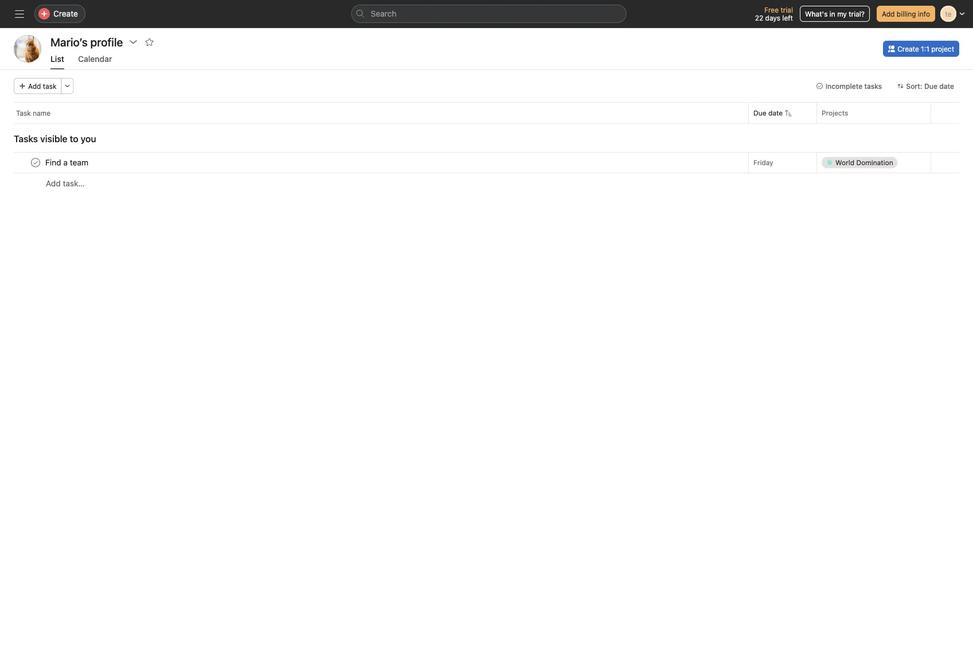 Task type: vqa. For each thing, say whether or not it's contained in the screenshot.
fit to screen icon
no



Task type: describe. For each thing, give the bounding box(es) containing it.
incomplete tasks button
[[811, 78, 888, 94]]

add task…
[[46, 179, 85, 188]]

add task button
[[14, 78, 62, 94]]

ascending image
[[785, 110, 792, 116]]

more actions image
[[64, 83, 71, 89]]

incomplete
[[826, 82, 863, 90]]

friday
[[754, 159, 774, 167]]

calendar link
[[78, 54, 112, 69]]

my
[[838, 10, 847, 18]]

add for add task
[[28, 82, 41, 90]]

free
[[765, 6, 779, 14]]

mb
[[21, 43, 34, 54]]

date inside row
[[769, 109, 783, 117]]

left
[[783, 14, 793, 22]]

create for create
[[53, 9, 78, 18]]

mario's profile
[[50, 35, 123, 48]]

to
[[70, 133, 78, 144]]

name
[[33, 109, 51, 117]]

you
[[81, 133, 96, 144]]

add for add billing info
[[882, 10, 895, 18]]

days
[[766, 14, 781, 22]]

add task… button
[[46, 177, 85, 190]]

create button
[[34, 5, 85, 23]]

search button
[[351, 5, 627, 23]]

sort:
[[907, 82, 923, 90]]

date inside "dropdown button"
[[940, 82, 955, 90]]

tasks
[[14, 133, 38, 144]]

due inside row
[[754, 109, 767, 117]]

find a team cell
[[0, 152, 749, 173]]

visible
[[40, 133, 67, 144]]

Find a team text field
[[43, 157, 92, 168]]

list
[[50, 54, 64, 64]]

tasks
[[865, 82, 882, 90]]

billing
[[897, 10, 916, 18]]

show options image
[[129, 37, 138, 46]]

sort: due date
[[907, 82, 955, 90]]



Task type: locate. For each thing, give the bounding box(es) containing it.
task name
[[16, 109, 51, 117]]

create left the 1:1
[[898, 45, 919, 53]]

1 vertical spatial add
[[28, 82, 41, 90]]

create 1:1 project button
[[883, 41, 960, 57]]

0 vertical spatial date
[[940, 82, 955, 90]]

what's in my trial? button
[[800, 6, 870, 22]]

date
[[940, 82, 955, 90], [769, 109, 783, 117]]

add left "billing"
[[882, 10, 895, 18]]

1 vertical spatial date
[[769, 109, 783, 117]]

add to starred image
[[145, 37, 154, 46]]

create for create 1:1 project
[[898, 45, 919, 53]]

row
[[0, 102, 973, 123], [14, 123, 960, 124]]

1 horizontal spatial create
[[898, 45, 919, 53]]

create up mario's profile
[[53, 9, 78, 18]]

add task
[[28, 82, 57, 90]]

add billing info
[[882, 10, 930, 18]]

add for add task…
[[46, 179, 61, 188]]

search list box
[[351, 5, 627, 23]]

trial
[[781, 6, 793, 14]]

1:1
[[921, 45, 930, 53]]

task
[[16, 109, 31, 117]]

task
[[43, 82, 57, 90]]

add task… row
[[0, 173, 973, 194]]

create inside dropdown button
[[53, 9, 78, 18]]

0 horizontal spatial add
[[28, 82, 41, 90]]

due left the ascending image
[[754, 109, 767, 117]]

date left the ascending image
[[769, 109, 783, 117]]

due inside "dropdown button"
[[925, 82, 938, 90]]

in
[[830, 10, 836, 18]]

tasks visible to you
[[14, 133, 96, 144]]

0 horizontal spatial due
[[754, 109, 767, 117]]

free trial 22 days left
[[755, 6, 793, 22]]

due date
[[754, 109, 783, 117]]

add left task…
[[46, 179, 61, 188]]

what's in my trial?
[[805, 10, 865, 18]]

add inside button
[[46, 179, 61, 188]]

create 1:1 project
[[898, 45, 955, 53]]

list link
[[50, 54, 64, 69]]

sort: due date button
[[892, 78, 960, 94]]

date right sort:
[[940, 82, 955, 90]]

info
[[918, 10, 930, 18]]

2 horizontal spatial add
[[882, 10, 895, 18]]

0 horizontal spatial date
[[769, 109, 783, 117]]

0 horizontal spatial create
[[53, 9, 78, 18]]

friday row
[[0, 152, 973, 173]]

1 vertical spatial due
[[754, 109, 767, 117]]

create inside button
[[898, 45, 919, 53]]

add left the task
[[28, 82, 41, 90]]

due right sort:
[[925, 82, 938, 90]]

search
[[371, 9, 397, 18]]

due
[[925, 82, 938, 90], [754, 109, 767, 117]]

1 vertical spatial create
[[898, 45, 919, 53]]

incomplete tasks
[[826, 82, 882, 90]]

create
[[53, 9, 78, 18], [898, 45, 919, 53]]

add billing info button
[[877, 6, 936, 22]]

1 horizontal spatial due
[[925, 82, 938, 90]]

2 vertical spatial add
[[46, 179, 61, 188]]

task…
[[63, 179, 85, 188]]

projects
[[822, 109, 849, 117]]

project
[[932, 45, 955, 53]]

1 horizontal spatial add
[[46, 179, 61, 188]]

22
[[755, 14, 764, 22]]

1 horizontal spatial date
[[940, 82, 955, 90]]

0 vertical spatial add
[[882, 10, 895, 18]]

Completed checkbox
[[29, 156, 42, 170]]

add task… tree grid
[[0, 152, 973, 194]]

what's
[[805, 10, 828, 18]]

0 vertical spatial create
[[53, 9, 78, 18]]

row containing task name
[[0, 102, 973, 123]]

calendar
[[78, 54, 112, 64]]

expand sidebar image
[[15, 9, 24, 18]]

trial?
[[849, 10, 865, 18]]

0 vertical spatial due
[[925, 82, 938, 90]]

add
[[882, 10, 895, 18], [28, 82, 41, 90], [46, 179, 61, 188]]

completed image
[[29, 156, 42, 170]]



